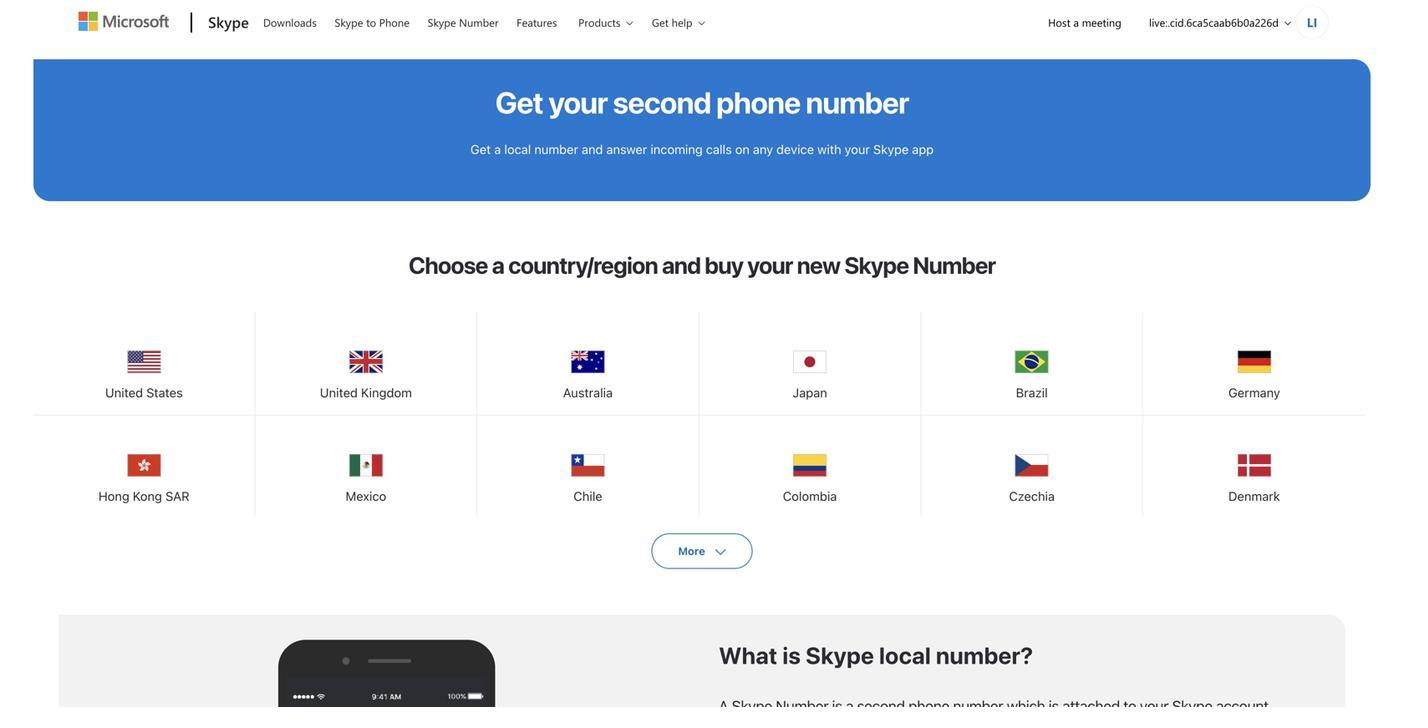 Task type: describe. For each thing, give the bounding box(es) containing it.
choose a country/region and buy your new skype number element
[[33, 313, 1371, 520]]

app
[[912, 142, 934, 157]]

features
[[517, 15, 557, 30]]

answer
[[606, 142, 647, 157]]

de image
[[1238, 346, 1271, 380]]

japan link
[[699, 313, 921, 413]]

what
[[719, 643, 778, 670]]

skype right new
[[844, 252, 909, 279]]

host a meeting
[[1048, 15, 1122, 30]]

co image
[[793, 450, 827, 483]]

phone
[[379, 15, 410, 30]]

get a local number and answer incoming calls on any device with your skype app
[[470, 142, 934, 157]]

united for united kingdom
[[320, 386, 358, 401]]

gb image
[[349, 346, 383, 380]]

second
[[613, 84, 711, 120]]

kingdom
[[361, 386, 412, 401]]

mexico link
[[255, 416, 477, 517]]

skype to phone link
[[327, 1, 417, 41]]

states
[[146, 386, 183, 401]]

1 horizontal spatial local
[[879, 643, 931, 670]]

united kingdom
[[320, 386, 412, 401]]

colombia
[[783, 490, 837, 504]]

what is skype local number?
[[719, 643, 1033, 670]]

number inside "link"
[[459, 15, 499, 30]]

skype inside "link"
[[428, 15, 456, 30]]

brazil link
[[921, 313, 1143, 413]]

0 horizontal spatial and
[[582, 142, 603, 157]]

get for get your second phone number
[[495, 84, 543, 120]]

1 horizontal spatial your
[[747, 252, 793, 279]]

choose
[[409, 252, 488, 279]]

denmark
[[1229, 490, 1280, 504]]

to
[[366, 15, 376, 30]]

skype left 'to'
[[335, 15, 363, 30]]

hong
[[99, 490, 129, 504]]

skype left app
[[873, 142, 909, 157]]

any
[[753, 142, 773, 157]]

device
[[777, 142, 814, 157]]

skype to phone
[[335, 15, 410, 30]]

germany
[[1229, 386, 1280, 401]]

0 horizontal spatial number
[[534, 142, 578, 157]]

on
[[735, 142, 750, 157]]

with
[[817, 142, 841, 157]]

hong kong sar
[[99, 490, 189, 504]]

2 horizontal spatial your
[[845, 142, 870, 157]]

skype left downloads
[[208, 12, 249, 32]]

downloads link
[[256, 1, 324, 41]]

japan
[[793, 386, 827, 401]]

features link
[[509, 1, 565, 41]]

meeting
[[1082, 15, 1122, 30]]

sar
[[165, 490, 189, 504]]

jp image
[[793, 346, 827, 380]]

products button
[[568, 1, 646, 44]]

get help button
[[641, 1, 719, 44]]

number?
[[936, 643, 1033, 670]]

mexico
[[346, 490, 386, 504]]

united kingdom link
[[255, 313, 477, 413]]

calls
[[706, 142, 732, 157]]



Task type: vqa. For each thing, say whether or not it's contained in the screenshot.
UNITED STATES
yes



Task type: locate. For each thing, give the bounding box(es) containing it.
downloads
[[263, 15, 317, 30]]

skype
[[208, 12, 249, 32], [335, 15, 363, 30], [428, 15, 456, 30], [873, 142, 909, 157], [844, 252, 909, 279], [806, 643, 874, 670]]

0 vertical spatial and
[[582, 142, 603, 157]]

2 vertical spatial get
[[470, 142, 491, 157]]

united down us 'icon'
[[105, 386, 143, 401]]

microsoft image
[[79, 12, 169, 31]]

czechia link
[[921, 416, 1143, 517]]

australia
[[563, 386, 613, 401]]

1 horizontal spatial and
[[662, 252, 701, 279]]

host
[[1048, 15, 1071, 30]]

0 horizontal spatial your
[[548, 84, 608, 120]]

united states link
[[33, 313, 255, 413]]

cz image
[[1015, 450, 1049, 483]]

your right buy
[[747, 252, 793, 279]]

a for host
[[1074, 15, 1079, 30]]

1 horizontal spatial united
[[320, 386, 358, 401]]

0 vertical spatial get
[[652, 15, 669, 30]]

germany link
[[1143, 313, 1365, 413]]

get for get help
[[652, 15, 669, 30]]

united for united states
[[105, 386, 143, 401]]

denmark link
[[1143, 416, 1365, 517]]

get help
[[652, 15, 693, 30]]

0 horizontal spatial number
[[459, 15, 499, 30]]

li
[[1307, 14, 1318, 31]]

0 vertical spatial a
[[1074, 15, 1079, 30]]

get for get a local number and answer incoming calls on any device with your skype app
[[470, 142, 491, 157]]

and
[[582, 142, 603, 157], [662, 252, 701, 279]]

1 horizontal spatial number
[[913, 252, 996, 279]]

skype right phone
[[428, 15, 456, 30]]

1 vertical spatial your
[[845, 142, 870, 157]]

1 vertical spatial number
[[913, 252, 996, 279]]

skype number link
[[420, 1, 506, 41]]

0 horizontal spatial local
[[504, 142, 531, 157]]

cl image
[[571, 450, 605, 483]]

2 vertical spatial your
[[747, 252, 793, 279]]

hong kong sar link
[[33, 416, 255, 517]]

skype number
[[428, 15, 499, 30]]

dk image
[[1238, 450, 1271, 483]]

is
[[782, 643, 801, 670]]

your right with
[[845, 142, 870, 157]]

new
[[797, 252, 840, 279]]

hk image
[[127, 450, 161, 483]]

get
[[652, 15, 669, 30], [495, 84, 543, 120], [470, 142, 491, 157]]

0 vertical spatial your
[[548, 84, 608, 120]]

host a meeting link
[[1034, 1, 1136, 43]]

local
[[504, 142, 531, 157], [879, 643, 931, 670]]

0 vertical spatial number
[[459, 15, 499, 30]]

chile link
[[477, 416, 699, 517]]

incoming
[[651, 142, 703, 157]]

2 vertical spatial a
[[492, 252, 504, 279]]

number left answer
[[534, 142, 578, 157]]

and left buy
[[662, 252, 701, 279]]

choose a country/region and buy your new skype number
[[409, 252, 996, 279]]

a for choose
[[492, 252, 504, 279]]

1 vertical spatial number
[[534, 142, 578, 157]]

1 united from the left
[[105, 386, 143, 401]]

number up with
[[806, 84, 909, 120]]

1 vertical spatial and
[[662, 252, 701, 279]]

help
[[672, 15, 693, 30]]

mx image
[[349, 450, 383, 483]]

get your second phone number
[[495, 84, 909, 120]]

live:.cid.6ca5caab6b0a226d
[[1149, 15, 1279, 30]]

united states
[[105, 386, 183, 401]]

more button
[[651, 534, 753, 570]]

1 horizontal spatial get
[[495, 84, 543, 120]]

br image
[[1015, 346, 1049, 380]]

au image
[[571, 346, 605, 380]]

czechia
[[1009, 490, 1055, 504]]

kong
[[133, 490, 162, 504]]

more
[[678, 546, 705, 558]]

us image
[[127, 346, 161, 380]]

united
[[105, 386, 143, 401], [320, 386, 358, 401]]

number
[[459, 15, 499, 30], [913, 252, 996, 279]]

skype right is
[[806, 643, 874, 670]]

number
[[806, 84, 909, 120], [534, 142, 578, 157]]

united down gb icon
[[320, 386, 358, 401]]

2 united from the left
[[320, 386, 358, 401]]

products
[[578, 15, 621, 30]]

0 vertical spatial local
[[504, 142, 531, 157]]

0 horizontal spatial get
[[470, 142, 491, 157]]

brazil
[[1016, 386, 1048, 401]]

colombia link
[[699, 416, 921, 517]]

and left answer
[[582, 142, 603, 157]]

0 vertical spatial number
[[806, 84, 909, 120]]

1 vertical spatial a
[[494, 142, 501, 157]]

country/region
[[508, 252, 658, 279]]

your up answer
[[548, 84, 608, 120]]

your
[[548, 84, 608, 120], [845, 142, 870, 157], [747, 252, 793, 279]]

phone
[[716, 84, 800, 120]]

1 horizontal spatial number
[[806, 84, 909, 120]]

buy
[[705, 252, 743, 279]]

2 horizontal spatial get
[[652, 15, 669, 30]]

get inside get help dropdown button
[[652, 15, 669, 30]]

1 vertical spatial get
[[495, 84, 543, 120]]

a for get
[[494, 142, 501, 157]]

chile
[[574, 490, 602, 504]]

0 horizontal spatial united
[[105, 386, 143, 401]]

skype link
[[200, 1, 254, 46]]

a
[[1074, 15, 1079, 30], [494, 142, 501, 157], [492, 252, 504, 279]]

1 vertical spatial local
[[879, 643, 931, 670]]

australia link
[[477, 313, 699, 413]]



